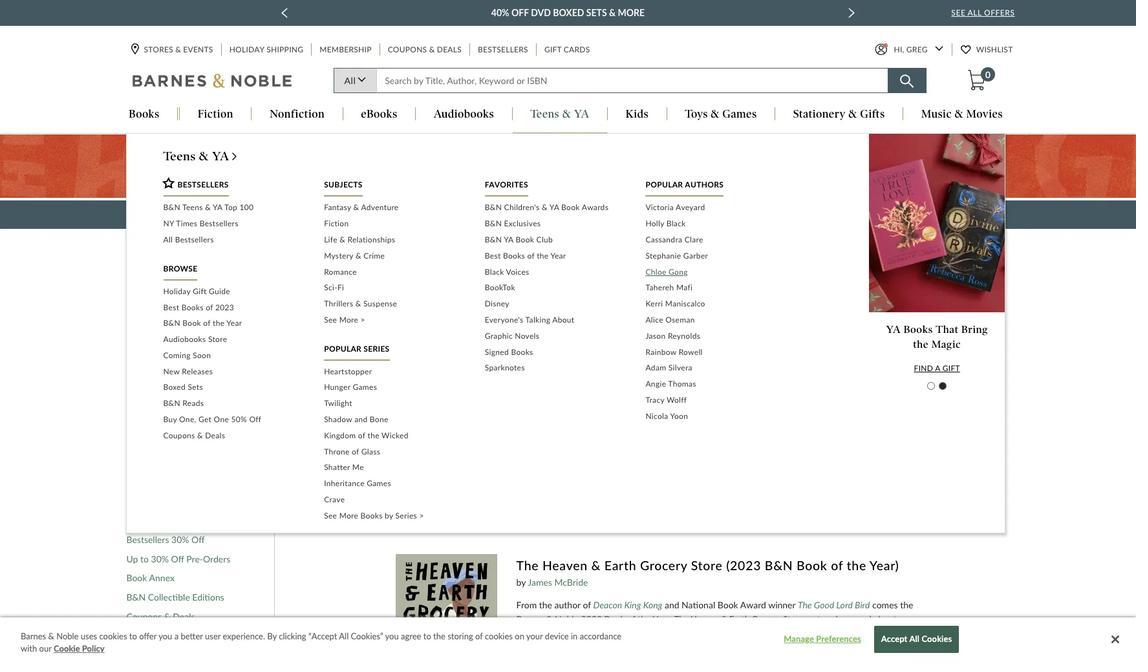 Task type: vqa. For each thing, say whether or not it's contained in the screenshot.
'only'
no



Task type: locate. For each thing, give the bounding box(es) containing it.
kids up times®
[[126, 387, 144, 398]]

releases up shatter me "link"
[[375, 447, 409, 458]]

1 horizontal spatial grocery
[[751, 614, 781, 625]]

deals
[[437, 45, 462, 55], [205, 431, 225, 440], [173, 611, 195, 622]]

best up customer favorites
[[163, 302, 179, 312]]

1 vertical spatial store
[[208, 334, 227, 344]]

tracy wolff link
[[646, 392, 787, 409]]

deals inside holiday gift guide best books of 2023 b&n book of the year audiobooks store coming soon new releases boxed sets b&n reads buy one, get one 50% off coupons & deals
[[205, 431, 225, 440]]

& inside comes the barnes & noble 2023 book of the year,
[[546, 614, 552, 625]]

bestsellers heading
[[161, 177, 229, 197]]

the
[[499, 248, 535, 273], [516, 558, 539, 573], [798, 599, 812, 610], [674, 614, 688, 625]]

0 horizontal spatial coupons & deals
[[126, 611, 195, 622]]

sci-fi link
[[324, 280, 465, 296]]

manage preferences button
[[782, 627, 863, 652]]

0 horizontal spatial grocery
[[640, 558, 687, 573]]

0 vertical spatial 30%
[[171, 534, 189, 545]]

bestsellers inside the bestsellers 30% off link
[[126, 534, 169, 545]]

books inside ya books that bring the magic
[[904, 324, 933, 336]]

of up b&n book of the year link
[[206, 302, 213, 312]]

see all offers link
[[951, 8, 1015, 17]]

1 horizontal spatial store
[[591, 248, 637, 273]]

None field
[[376, 68, 888, 93]]

b&n exclusives link
[[485, 216, 626, 232]]

0 vertical spatial teens & ya
[[530, 108, 589, 121]]

kids for kids
[[626, 108, 649, 121]]

0 vertical spatial coupons & deals
[[388, 45, 462, 55]]

the left "magic"
[[913, 338, 929, 350]]

0 horizontal spatial in
[[571, 631, 578, 641]]

collectible
[[148, 592, 190, 603]]

of inside barnes & noble uses cookies to offer you a better user experience. by clicking "accept all cookies" you agree to the storing of cookies on your device in accordance with our
[[475, 631, 483, 641]]

0 horizontal spatial series
[[364, 344, 390, 354]]

guide inside holiday gift guide best books of 2023 b&n book of the year audiobooks store coming soon new releases boxed sets b&n reads buy one, get one 50% off coupons & deals
[[209, 286, 230, 296]]

the inside the book store discover the best books to read right now including trending titles, bookseller recommendations, new releases and more.
[[381, 275, 393, 285]]

the down "best books of 2023" link
[[213, 318, 225, 328]]

> down crave link in the bottom left of the page
[[419, 511, 424, 520]]

boxed
[[553, 7, 584, 18], [163, 382, 186, 392]]

groups
[[831, 628, 858, 639]]

holiday gift guide link
[[163, 284, 305, 300], [126, 330, 200, 341]]

the down kong
[[638, 614, 651, 625]]

2 horizontal spatial new
[[355, 447, 373, 458]]

the for store,
[[674, 614, 688, 625]]

search image
[[900, 75, 914, 88]]

0 horizontal spatial sets
[[188, 382, 203, 392]]

previous slide / item image
[[281, 8, 288, 18]]

0 vertical spatial get
[[198, 415, 212, 424]]

the left 'perfect'
[[405, 208, 421, 221]]

2 vertical spatial deals
[[173, 611, 195, 622]]

holiday shipping link
[[228, 44, 305, 56]]

fiction down logo
[[198, 108, 233, 121]]

0 vertical spatial grocery
[[640, 558, 687, 573]]

teens for teens & ya link
[[163, 149, 196, 164]]

new inside holiday gift guide best books of 2023 b&n book of the year audiobooks store coming soon new releases boxed sets b&n reads buy one, get one 50% off coupons & deals
[[163, 366, 180, 376]]

list
[[163, 200, 305, 248], [324, 200, 465, 328], [485, 200, 626, 376], [646, 200, 787, 425], [163, 284, 305, 444], [324, 364, 465, 524]]

between
[[742, 628, 776, 639]]

see
[[951, 8, 966, 17], [324, 315, 337, 325], [324, 511, 337, 520]]

sets up "cards"
[[586, 7, 607, 18]]

book up good
[[797, 558, 827, 573]]

find a gift
[[914, 363, 960, 373]]

the inside a stunning novel about a small town and the bonds of community that are formed between marginalized groups in order to survive.
[[579, 628, 592, 639]]

barnes & noble book of the year! the heaven & earth grocery store. shop now image
[[0, 135, 1136, 198]]

in down novel
[[860, 628, 867, 639]]

0 vertical spatial by
[[153, 464, 163, 475]]

manage preferences
[[784, 634, 861, 644]]

gift down customer favorites
[[159, 330, 174, 341]]

by down coming soon
[[153, 464, 163, 475]]

book inside holiday gift guide best books of 2023 b&n book of the year audiobooks store coming soon new releases boxed sets b&n reads buy one, get one 50% off coupons & deals
[[183, 318, 201, 328]]

soon down audiobooks store "link"
[[193, 350, 211, 360]]

b&n teens & ya top 100 ny times bestsellers all bestsellers
[[163, 203, 254, 244]]

coming
[[163, 350, 191, 360], [126, 445, 157, 456]]

grocery for store,
[[751, 614, 781, 625]]

b&n children's & ya book awards b&n exclusives b&n ya book club best books of the year black voices booktok disney everyone's talking about graphic novels signed books sparknotes
[[485, 203, 609, 373]]

sci-
[[324, 283, 338, 293]]

winner
[[768, 599, 796, 610]]

guide up "best books of 2023" link
[[209, 286, 230, 296]]

throne of glass link
[[324, 444, 465, 460]]

teens up times
[[182, 203, 203, 212]]

0 horizontal spatial fiction
[[198, 108, 233, 121]]

earth for store
[[604, 558, 637, 573]]

0 vertical spatial special
[[603, 316, 652, 335]]

0 horizontal spatial find
[[381, 208, 402, 221]]

best books of 2023 link
[[163, 300, 305, 316]]

ya inside 'link'
[[160, 368, 171, 379]]

the left best
[[381, 275, 393, 285]]

that
[[936, 324, 959, 336]]

0 vertical spatial buy
[[163, 415, 177, 424]]

heaven inside the heaven & earth grocery store (2023 b&n book of the year) by james mcbride
[[542, 558, 588, 573]]

0 vertical spatial see
[[951, 8, 966, 17]]

1 horizontal spatial coming
[[163, 350, 191, 360]]

find for find the perfect gift for everyone on your list shop our holiday gift guide
[[381, 208, 402, 221]]

gift down browse heading
[[193, 286, 207, 296]]

games for hunger
[[353, 382, 377, 392]]

0 horizontal spatial 30%
[[151, 553, 169, 564]]

30% up annex
[[151, 553, 169, 564]]

1 vertical spatial fiction
[[324, 219, 349, 228]]

1 vertical spatial boxed
[[163, 382, 186, 392]]

year,
[[653, 614, 672, 625]]

0 vertical spatial ny
[[163, 219, 174, 228]]

stationery & gifts button
[[775, 108, 903, 122]]

0 horizontal spatial special
[[126, 497, 157, 507]]

0 vertical spatial boxed
[[553, 7, 584, 18]]

kids inside the book store main content
[[126, 387, 144, 398]]

gift up the cassandra clare link
[[705, 208, 724, 221]]

b&n down holiday gift guide
[[126, 349, 146, 360]]

stores
[[144, 45, 173, 55]]

0 horizontal spatial boxed
[[163, 382, 186, 392]]

0 horizontal spatial black
[[485, 267, 504, 276]]

more inside 'heartstopper hunger games twilight shadow and bone kingdom of the wicked throne of glass shatter me inheritance games crave see more books by series >'
[[339, 511, 358, 520]]

0 horizontal spatial best
[[163, 302, 179, 312]]

more
[[618, 7, 645, 18], [339, 315, 358, 325], [339, 511, 358, 520]]

1 vertical spatial find
[[914, 363, 933, 373]]

to left the offer
[[129, 631, 137, 641]]

the left storing
[[433, 631, 445, 641]]

of inside a stunning novel about a small town and the bonds of community that are formed between marginalized groups in order to survive.
[[621, 628, 629, 639]]

1 vertical spatial black
[[485, 267, 504, 276]]

2 vertical spatial coupons
[[126, 611, 162, 622]]

gift left for
[[463, 208, 481, 221]]

0 horizontal spatial kids
[[126, 387, 144, 398]]

the for best
[[499, 248, 535, 273]]

a inside barnes & noble uses cookies to offer you a better user experience. by clicking "accept all cookies" you agree to the storing of cookies on your device in accordance with our
[[174, 631, 179, 641]]

2 vertical spatial more
[[339, 511, 358, 520]]

2 horizontal spatial store
[[691, 558, 723, 573]]

teens inside 'link'
[[126, 368, 149, 379]]

and left the bone
[[354, 415, 368, 424]]

see inside fantasy & adventure fiction life & relationships mystery & crime romance sci-fi thrillers & suspense see more >
[[324, 315, 337, 325]]

kids down search by title, author, keyword or isbn text box
[[626, 108, 649, 121]]

coupons for bottom 'coupons & deals' link
[[126, 611, 162, 622]]

0 vertical spatial coming
[[163, 350, 191, 360]]

2 vertical spatial see
[[324, 511, 337, 520]]

coming inside holiday gift guide best books of 2023 b&n book of the year audiobooks store coming soon new releases boxed sets b&n reads buy one, get one 50% off coupons & deals
[[163, 350, 191, 360]]

2 vertical spatial by
[[516, 577, 526, 588]]

the inside the heaven & earth grocery store (2023 b&n book of the year) by james mcbride
[[516, 558, 539, 573]]

favorites up the "children's"
[[485, 180, 528, 190]]

0 vertical spatial on
[[550, 208, 562, 221]]

bestsellers image
[[161, 177, 175, 189]]

see all offers
[[951, 8, 1015, 17]]

0 horizontal spatial ny
[[126, 406, 139, 417]]

2 vertical spatial releases
[[375, 447, 409, 458]]

of down "best books of 2023" link
[[203, 318, 211, 328]]

0 horizontal spatial coming
[[126, 445, 157, 456]]

chloe
[[646, 267, 666, 276]]

earth inside the heaven & earth grocery store (2023 b&n book of the year) by james mcbride
[[604, 558, 637, 573]]

deals inside the book store main content
[[173, 611, 195, 622]]

1 vertical spatial see
[[324, 315, 337, 325]]

1 horizontal spatial releases
[[182, 366, 213, 376]]

1 horizontal spatial guide
[[209, 286, 230, 296]]

subjects
[[324, 180, 363, 190]]

next slide / item image
[[848, 8, 855, 18]]

1 vertical spatial on
[[515, 631, 524, 641]]

barnes up with
[[21, 631, 46, 641]]

the heaven & earth grocery store (2023 b&n book of the year) by james mcbride
[[516, 558, 899, 588]]

games right toys
[[723, 108, 757, 121]]

100 up 'teens & ya top 100'
[[164, 349, 180, 360]]

0 horizontal spatial barnes
[[21, 631, 46, 641]]

store,
[[783, 614, 804, 625]]

1 horizontal spatial coupons & deals
[[388, 45, 462, 55]]

victoria
[[646, 203, 674, 212]]

all up browse
[[163, 235, 173, 244]]

1 vertical spatial kids
[[126, 387, 144, 398]]

kids inside button
[[626, 108, 649, 121]]

teens & ya up bestsellers heading
[[163, 149, 229, 164]]

coupons down one,
[[163, 431, 195, 440]]

to inside a stunning novel about a small town and the bonds of community that are formed between marginalized groups in order to survive.
[[893, 628, 901, 639]]

angie
[[646, 379, 666, 389]]

0 horizontal spatial 2023
[[215, 302, 234, 312]]

from
[[516, 599, 537, 610]]

of inside comes the barnes & noble 2023 book of the year,
[[627, 614, 635, 625]]

audiobooks store link
[[163, 332, 305, 348]]

nonfiction
[[270, 108, 325, 121]]

1 vertical spatial soon
[[159, 445, 179, 456]]

teens & ya link
[[163, 149, 371, 164]]

black up booktok
[[485, 267, 504, 276]]

1 vertical spatial popular
[[324, 344, 362, 354]]

0 horizontal spatial releases
[[147, 426, 181, 437]]

accept all cookies
[[881, 634, 952, 644]]

0 horizontal spatial store
[[208, 334, 227, 344]]

list containing heartstopper
[[324, 364, 465, 524]]

2023 up accordance
[[581, 614, 602, 625]]

1 horizontal spatial fiction
[[324, 219, 349, 228]]

1 horizontal spatial buy
[[163, 415, 177, 424]]

boxed inside holiday gift guide best books of 2023 b&n book of the year audiobooks store coming soon new releases boxed sets b&n reads buy one, get one 50% off coupons & deals
[[163, 382, 186, 392]]

b&n right "(2023" at the bottom right
[[765, 558, 793, 573]]

to
[[437, 275, 445, 285], [140, 553, 149, 564], [893, 628, 901, 639], [129, 631, 137, 641], [423, 631, 431, 641]]

new up me
[[355, 447, 373, 458]]

coupons up the offer
[[126, 611, 162, 622]]

silvera
[[668, 363, 692, 373]]

special up 1,
[[126, 497, 157, 507]]

ya up barnes & noble book of the year! the heaven & earth grocery store. shop now image
[[574, 108, 589, 121]]

heartstopper link
[[324, 364, 465, 380]]

grocery inside the heaven & earth grocery store (2023 b&n book of the year) by james mcbride
[[640, 558, 687, 573]]

1 horizontal spatial >
[[419, 511, 424, 520]]

new
[[704, 275, 719, 285]]

1 horizontal spatial cookies
[[485, 631, 513, 641]]

about
[[552, 315, 575, 325]]

in right device
[[571, 631, 578, 641]]

bestsellers
[[478, 45, 528, 55], [177, 180, 229, 190], [200, 219, 238, 228], [175, 235, 214, 244], [174, 406, 217, 417], [126, 534, 169, 545]]

orders
[[203, 553, 230, 564]]

store down b&n book of the year link
[[208, 334, 227, 344]]

all link
[[333, 68, 376, 93]]

special for special values
[[126, 497, 157, 507]]

sets
[[586, 7, 607, 18], [188, 382, 203, 392]]

get left 1
[[154, 515, 168, 526]]

teens inside button
[[530, 108, 559, 121]]

order
[[869, 628, 891, 639]]

all bestsellers link
[[163, 232, 305, 248]]

coupons right the membership
[[388, 45, 427, 55]]

1 horizontal spatial series
[[395, 511, 417, 520]]

book up holiday gift guide
[[183, 318, 201, 328]]

gifts
[[860, 108, 885, 121]]

> inside 'heartstopper hunger games twilight shadow and bone kingdom of the wicked throne of glass shatter me inheritance games crave see more books by series >'
[[419, 511, 424, 520]]

down arrow image
[[935, 46, 943, 51]]

the up that
[[674, 614, 688, 625]]

by down crave link in the bottom left of the page
[[385, 511, 393, 520]]

the heaven & earth grocery store (2023 b&n book of the year) link
[[516, 557, 921, 576]]

deals down b&n collectible editions link in the bottom of the page
[[173, 611, 195, 622]]

teens up 'kids top 100'
[[126, 368, 149, 379]]

rowell
[[679, 347, 703, 357]]

top up reads
[[173, 368, 187, 379]]

1 horizontal spatial earth
[[729, 614, 749, 625]]

authors
[[685, 180, 724, 190]]

2023 inside comes the barnes & noble 2023 book of the year,
[[581, 614, 602, 625]]

0 vertical spatial black
[[667, 219, 686, 228]]

favorites heading
[[485, 180, 528, 197]]

fiction inside fantasy & adventure fiction life & relationships mystery & crime romance sci-fi thrillers & suspense see more >
[[324, 219, 349, 228]]

see down thrillers
[[324, 315, 337, 325]]

0 horizontal spatial buy
[[126, 515, 142, 526]]

0 vertical spatial 50%
[[231, 415, 247, 424]]

deals for bottom 'coupons & deals' link
[[173, 611, 195, 622]]

0 vertical spatial series
[[364, 344, 390, 354]]

cookies left "small"
[[485, 631, 513, 641]]

1 horizontal spatial barnes
[[516, 614, 544, 625]]

black inside b&n children's & ya book awards b&n exclusives b&n ya book club best books of the year black voices booktok disney everyone's talking about graphic novels signed books sparknotes
[[485, 267, 504, 276]]

series down crave link in the bottom left of the page
[[395, 511, 417, 520]]

year
[[551, 251, 566, 260], [226, 318, 242, 328]]

barnes inside barnes & noble uses cookies to offer you a better user experience. by clicking "accept all cookies" you agree to the storing of cookies on your device in accordance with our
[[21, 631, 46, 641]]

1 vertical spatial favorites
[[172, 312, 215, 322]]

lord
[[836, 599, 853, 610]]

now
[[485, 275, 501, 285]]

top up ny times bestsellers link
[[224, 203, 237, 212]]

popular for popular authors
[[646, 180, 683, 190]]

best books of the year link
[[485, 248, 626, 264]]

releases inside holiday gift guide best books of 2023 b&n book of the year audiobooks store coming soon new releases boxed sets b&n reads buy one, get one 50% off coupons & deals
[[182, 366, 213, 376]]

0 vertical spatial 2023
[[215, 302, 234, 312]]

1 horizontal spatial special
[[603, 316, 652, 335]]

kids button
[[608, 108, 667, 122]]

jason
[[646, 331, 666, 341]]

1 horizontal spatial ny
[[163, 219, 174, 228]]

earth up deacon king kong link
[[604, 558, 637, 573]]

by
[[267, 631, 277, 641]]

list containing holiday gift guide
[[163, 284, 305, 444]]

1 vertical spatial special
[[126, 497, 157, 507]]

sets inside holiday gift guide best books of 2023 b&n book of the year audiobooks store coming soon new releases boxed sets b&n reads buy one, get one 50% off coupons & deals
[[188, 382, 203, 392]]

ya up ny times bestsellers link
[[213, 203, 222, 212]]

coupons inside the book store main content
[[126, 611, 162, 622]]

cart image
[[968, 70, 985, 91]]

gift left "cards"
[[544, 45, 562, 55]]

2 horizontal spatial coupons
[[388, 45, 427, 55]]

favorites inside the book store main content
[[172, 312, 215, 322]]

30%
[[171, 534, 189, 545], [151, 553, 169, 564]]

cookie policy
[[54, 644, 105, 654]]

and inside the book store discover the best books to read right now including trending titles, bookseller recommendations, new releases and more.
[[753, 275, 767, 285]]

list containing fantasy & adventure
[[324, 200, 465, 328]]

logo image
[[132, 73, 293, 91]]

list containing b&n children's & ya book awards
[[485, 200, 626, 376]]

0 horizontal spatial get
[[154, 515, 168, 526]]

0 horizontal spatial >
[[361, 315, 365, 325]]

the inside the book store discover the best books to read right now including trending titles, bookseller recommendations, new releases and more.
[[499, 248, 535, 273]]

guide up the cassandra clare link
[[726, 208, 755, 221]]

boxed sets link
[[163, 380, 305, 396]]

games for &
[[723, 108, 757, 121]]

games inside button
[[723, 108, 757, 121]]

holiday down browse heading
[[163, 286, 191, 296]]

angie thomas link
[[646, 376, 787, 392]]

50% down b&n reads link
[[231, 415, 247, 424]]

1 vertical spatial holiday gift guide link
[[126, 330, 200, 341]]

teens up barnes & noble book of the year! the heaven & earth grocery store. shop now image
[[530, 108, 559, 121]]

0 horizontal spatial cookies
[[99, 631, 127, 641]]

games
[[723, 108, 757, 121], [353, 382, 377, 392], [367, 479, 391, 488]]

guide for holiday gift guide
[[176, 330, 200, 341]]

2 horizontal spatial guide
[[726, 208, 755, 221]]

victoria aveyard holly black cassandra clare stephanie garber chloe gong tahereh mafi kerri maniscalco alice oseman jason reynolds rainbow rowell adam silvera angie thomas tracy wolff nicola yoon
[[646, 203, 708, 421]]

teens & ya inside button
[[530, 108, 589, 121]]

novel
[[850, 614, 872, 625]]

40% off dvd boxed sets & more
[[491, 7, 645, 18]]

kerri maniscalco link
[[646, 296, 787, 312]]

ya inside b&n teens & ya top 100 ny times bestsellers all bestsellers
[[213, 203, 222, 212]]

of inside the heaven & earth grocery store (2023 b&n book of the year) by james mcbride
[[831, 558, 843, 573]]

book down up in the bottom of the page
[[126, 572, 147, 583]]

0 vertical spatial audiobooks
[[434, 108, 494, 121]]

teens & ya up barnes & noble book of the year! the heaven & earth grocery store. shop now image
[[530, 108, 589, 121]]

holiday for holiday shipping
[[229, 45, 264, 55]]

0 vertical spatial find
[[381, 208, 402, 221]]

award
[[740, 599, 766, 610]]

book down deacon at the right bottom
[[604, 614, 625, 625]]

holly
[[646, 219, 664, 228]]

year down b&n ya book club link
[[551, 251, 566, 260]]

holiday left shipping
[[229, 45, 264, 55]]

0 horizontal spatial by
[[153, 464, 163, 475]]

2 you from the left
[[385, 631, 399, 641]]

heaven
[[542, 558, 588, 573], [690, 614, 719, 625]]

by left james
[[516, 577, 526, 588]]

browse
[[163, 264, 198, 273]]

cookie
[[54, 644, 80, 654]]

1 vertical spatial barnes
[[21, 631, 46, 641]]

noble
[[555, 614, 579, 625], [56, 631, 79, 641]]

1 vertical spatial more
[[339, 315, 358, 325]]

all right accept
[[909, 634, 920, 644]]

a left better
[[174, 631, 179, 641]]

more inside fantasy & adventure fiction life & relationships mystery & crime romance sci-fi thrillers & suspense see more >
[[339, 315, 358, 325]]

ya inside ya books that bring the magic
[[886, 324, 901, 336]]

0 horizontal spatial favorites
[[172, 312, 215, 322]]

b&n collectible editions link
[[126, 592, 224, 603]]

1 vertical spatial >
[[419, 511, 424, 520]]

& inside b&n teens & ya top 100 ny times bestsellers all bestsellers
[[205, 203, 211, 212]]

barnes & noble uses cookies to offer you a better user experience. by clicking "accept all cookies" you agree to the storing of cookies on your device in accordance with our
[[21, 631, 621, 654]]

noble down author
[[555, 614, 579, 625]]

manage
[[784, 634, 814, 644]]

soon up books by subject at the left of the page
[[159, 445, 179, 456]]

tahereh mafi link
[[646, 280, 787, 296]]

1 vertical spatial get
[[154, 515, 168, 526]]

0 vertical spatial holiday gift guide link
[[163, 284, 305, 300]]

popular series heading
[[324, 344, 390, 361]]

holiday down customer on the left of page
[[126, 330, 157, 341]]

b&n up times
[[163, 203, 180, 212]]

suspense
[[363, 299, 397, 309]]

fantasy
[[324, 203, 351, 212]]

year inside b&n children's & ya book awards b&n exclusives b&n ya book club best books of the year black voices booktok disney everyone's talking about graphic novels signed books sparknotes
[[551, 251, 566, 260]]

0 horizontal spatial coupons
[[126, 611, 162, 622]]

and inside a stunning novel about a small town and the bonds of community that are formed between marginalized groups in order to survive.
[[562, 628, 576, 639]]

holiday for holiday gift guide best books of 2023 b&n book of the year audiobooks store coming soon new releases boxed sets b&n reads buy one, get one 50% off coupons & deals
[[163, 286, 191, 296]]

kingdom
[[324, 431, 356, 440]]

holiday gift guide link up b&n book of the year link
[[163, 284, 305, 300]]

off inside holiday gift guide best books of 2023 b&n book of the year audiobooks store coming soon new releases boxed sets b&n reads buy one, get one 50% off coupons & deals
[[249, 415, 261, 424]]

2 horizontal spatial deals
[[437, 45, 462, 55]]

heaven up the are
[[690, 614, 719, 625]]

0 horizontal spatial you
[[159, 631, 172, 641]]

kong
[[643, 599, 662, 610]]

the left the bonds
[[579, 628, 592, 639]]

ya books that bring the magic
[[886, 324, 988, 350]]

sets up reads
[[188, 382, 203, 392]]

a right about
[[899, 614, 904, 625]]

coming soon icon image
[[451, 353, 589, 444]]

holiday for holiday gift guide
[[126, 330, 157, 341]]

&
[[609, 7, 616, 18], [175, 45, 181, 55], [429, 45, 435, 55], [562, 108, 571, 121], [711, 108, 720, 121], [849, 108, 857, 121], [955, 108, 964, 121], [199, 149, 209, 164], [205, 203, 211, 212], [353, 203, 359, 212], [542, 203, 548, 212], [340, 235, 345, 244], [356, 251, 361, 260], [356, 299, 361, 309], [151, 368, 158, 379], [197, 431, 203, 440], [591, 558, 601, 573], [164, 611, 170, 622], [546, 614, 552, 625], [721, 614, 727, 625], [48, 631, 54, 641]]

fiction inside button
[[198, 108, 233, 121]]

list containing victoria aveyard
[[646, 200, 787, 425]]

releases
[[182, 366, 213, 376], [147, 426, 181, 437], [375, 447, 409, 458]]

coming up books by subject at the left of the page
[[126, 445, 157, 456]]

book inside the book store discover the best books to read right now including trending titles, bookseller recommendations, new releases and more.
[[540, 248, 586, 273]]

1 vertical spatial audiobooks
[[163, 334, 206, 344]]

0 vertical spatial store
[[591, 248, 637, 273]]

values
[[159, 497, 189, 507]]

0 vertical spatial noble
[[555, 614, 579, 625]]

bestsellers inside bestsellers link
[[478, 45, 528, 55]]

0 vertical spatial popular
[[646, 180, 683, 190]]

2023
[[215, 302, 234, 312], [581, 614, 602, 625]]

yoon
[[670, 411, 688, 421]]

wishlist
[[976, 45, 1013, 55]]

you
[[159, 631, 172, 641], [385, 631, 399, 641]]

find down "magic"
[[914, 363, 933, 373]]

buy left 1,
[[126, 515, 142, 526]]

fiction down fantasy
[[324, 219, 349, 228]]

year down "best books of 2023" link
[[226, 318, 242, 328]]

teens & ya for teens & ya link
[[163, 149, 229, 164]]

best inside holiday gift guide best books of 2023 b&n book of the year audiobooks store coming soon new releases boxed sets b&n reads buy one, get one 50% off coupons & deals
[[163, 302, 179, 312]]

subjects heading
[[324, 180, 363, 197]]

1 horizontal spatial you
[[385, 631, 399, 641]]

1 vertical spatial coupons & deals
[[126, 611, 195, 622]]

in inside a stunning novel about a small town and the bonds of community that are formed between marginalized groups in order to survive.
[[860, 628, 867, 639]]

> inside fantasy & adventure fiction life & relationships mystery & crime romance sci-fi thrillers & suspense see more >
[[361, 315, 365, 325]]

all inside barnes & noble uses cookies to offer you a better user experience. by clicking "accept all cookies" you agree to the storing of cookies on your device in accordance with our
[[339, 631, 349, 641]]

releases
[[721, 275, 751, 285]]



Task type: describe. For each thing, give the bounding box(es) containing it.
alice oseman link
[[646, 312, 787, 328]]

teens for teens & ya top 100 'link'
[[126, 368, 149, 379]]

book down exclusives
[[516, 235, 534, 244]]

2 vertical spatial games
[[367, 479, 391, 488]]

& inside holiday gift guide best books of 2023 b&n book of the year audiobooks store coming soon new releases boxed sets b&n reads buy one, get one 50% off coupons & deals
[[197, 431, 203, 440]]

bestsellers 30% off link
[[126, 534, 205, 545]]

new releases link for teens & ya top 100
[[126, 426, 181, 437]]

2023 inside holiday gift guide best books of 2023 b&n book of the year audiobooks store coming soon new releases boxed sets b&n reads buy one, get one 50% off coupons & deals
[[215, 302, 234, 312]]

ny times® bestsellers
[[126, 406, 217, 417]]

buy 1, get 1 50% off
[[126, 515, 211, 526]]

0 horizontal spatial new
[[126, 426, 145, 437]]

holiday shipping
[[229, 45, 303, 55]]

b&n left reads
[[163, 399, 180, 408]]

and up year,
[[665, 599, 679, 610]]

bestsellers inside bestsellers heading
[[177, 180, 229, 190]]

the up store,
[[798, 599, 812, 610]]

in inside barnes & noble uses cookies to offer you a better user experience. by clicking "accept all cookies" you agree to the storing of cookies on your device in accordance with our
[[571, 631, 578, 641]]

stunning
[[813, 614, 848, 625]]

teens for "teens & ya" button at top
[[530, 108, 559, 121]]

to right up in the bottom of the page
[[140, 553, 149, 564]]

ya down exclusives
[[504, 235, 514, 244]]

all inside accept all cookies button
[[909, 634, 920, 644]]

stephanie garber link
[[646, 248, 787, 264]]

of right author
[[583, 599, 591, 610]]

guide for holiday gift guide best books of 2023 b&n book of the year audiobooks store coming soon new releases boxed sets b&n reads buy one, get one 50% off coupons & deals
[[209, 286, 230, 296]]

ya inside button
[[574, 108, 589, 121]]

times®
[[141, 406, 172, 417]]

gift cards
[[544, 45, 590, 55]]

wicked
[[382, 431, 409, 440]]

the book store main content
[[0, 134, 1136, 662]]

coupons for topmost 'coupons & deals' link
[[388, 45, 427, 55]]

the inside ya books that bring the magic
[[913, 338, 929, 350]]

coupons inside holiday gift guide best books of 2023 b&n book of the year audiobooks store coming soon new releases boxed sets b&n reads buy one, get one 50% off coupons & deals
[[163, 431, 195, 440]]

off up the 'pre-'
[[191, 534, 205, 545]]

with
[[21, 644, 37, 654]]

off right 40%
[[511, 7, 529, 18]]

b&n down book annex link
[[126, 592, 146, 603]]

1 vertical spatial new releases
[[355, 447, 409, 458]]

1 vertical spatial coupons & deals link
[[163, 428, 305, 444]]

your
[[526, 631, 543, 641]]

disney link
[[485, 296, 626, 312]]

2 vertical spatial coupons & deals link
[[126, 611, 195, 622]]

earth for store,
[[729, 614, 749, 625]]

100 up ny times® bestsellers
[[162, 387, 178, 398]]

0 button
[[967, 67, 995, 91]]

wolff
[[667, 395, 687, 405]]

books inside 'heartstopper hunger games twilight shadow and bone kingdom of the wicked throne of glass shatter me inheritance games crave see more books by series >'
[[361, 511, 383, 520]]

heaven for store,
[[690, 614, 719, 625]]

deals for topmost 'coupons & deals' link
[[437, 45, 462, 55]]

formed
[[710, 628, 739, 639]]

privacy alert dialog
[[0, 618, 1136, 662]]

coming soon link
[[163, 348, 305, 364]]

cassandra
[[646, 235, 682, 244]]

ya up b&n exclusives link
[[549, 203, 559, 212]]

better
[[181, 631, 203, 641]]

voices
[[506, 267, 529, 276]]

1 horizontal spatial favorites
[[485, 180, 528, 190]]

books icon image
[[589, 353, 727, 444]]

audiobooks inside button
[[434, 108, 494, 121]]

booktok link
[[485, 280, 626, 296]]

gift inside "holiday gift guide" link
[[159, 330, 174, 341]]

teens & ya for "teens & ya" button at top
[[530, 108, 589, 121]]

life & relationships link
[[324, 232, 465, 248]]

aveyard
[[676, 203, 705, 212]]

noble inside barnes & noble uses cookies to offer you a better user experience. by clicking "accept all cookies" you agree to the storing of cookies on your device in accordance with our
[[56, 631, 79, 641]]

our
[[643, 208, 661, 221]]

soon inside holiday gift guide best books of 2023 b&n book of the year audiobooks store coming soon new releases boxed sets b&n reads buy one, get one 50% off coupons & deals
[[193, 350, 211, 360]]

ya up bestsellers heading
[[212, 149, 229, 164]]

the inside b&n children's & ya book awards b&n exclusives b&n ya book club best books of the year black voices booktok disney everyone's talking about graphic novels signed books sparknotes
[[537, 251, 549, 260]]

heaven for store
[[542, 558, 588, 573]]

trending
[[538, 275, 569, 285]]

0 vertical spatial sets
[[586, 7, 607, 18]]

special for special sections
[[603, 316, 652, 335]]

club
[[536, 235, 553, 244]]

kids for kids top 100
[[126, 387, 144, 398]]

new releases icon image
[[313, 353, 451, 444]]

gift inside gift cards link
[[544, 45, 562, 55]]

the inside the heaven & earth grocery store (2023 b&n book of the year) by james mcbride
[[847, 558, 866, 573]]

see inside 'heartstopper hunger games twilight shadow and bone kingdom of the wicked throne of glass shatter me inheritance games crave see more books by series >'
[[324, 511, 337, 520]]

user
[[205, 631, 221, 641]]

a up marginalized
[[807, 614, 811, 625]]

shatter me link
[[324, 460, 465, 476]]

the heaven & earth grocery store (2023 b&n book of the year) image
[[396, 554, 497, 662]]

teens & ya top 100
[[126, 368, 205, 379]]

"accept
[[308, 631, 337, 641]]

coming inside the book store main content
[[126, 445, 157, 456]]

buy inside the book store main content
[[126, 515, 142, 526]]

1 vertical spatial releases
[[147, 426, 181, 437]]

0 vertical spatial new releases
[[126, 426, 181, 437]]

membership link
[[318, 44, 373, 56]]

nicola
[[646, 411, 668, 421]]

offer
[[139, 631, 157, 641]]

all down the membership link
[[344, 75, 356, 86]]

b&n teens & ya top 100 link
[[163, 200, 305, 216]]

1 horizontal spatial boxed
[[553, 7, 584, 18]]

b&n inside the heaven & earth grocery store (2023 b&n book of the year) by james mcbride
[[765, 558, 793, 573]]

to right agree
[[423, 631, 431, 641]]

find for find a gift
[[914, 363, 933, 373]]

ny times bestsellers link
[[163, 216, 305, 232]]

year inside holiday gift guide best books of 2023 b&n book of the year audiobooks store coming soon new releases boxed sets b&n reads buy one, get one 50% off coupons & deals
[[226, 318, 242, 328]]

coupons & deals inside the book store main content
[[126, 611, 195, 622]]

b&n inside b&n teens & ya top 100 ny times bestsellers all bestsellers
[[163, 203, 180, 212]]

national
[[682, 599, 715, 610]]

b&n down the favorites heading
[[485, 203, 502, 212]]

popular authors heading
[[646, 180, 724, 197]]

holiday down popular authors heading in the right top of the page
[[664, 208, 702, 221]]

all left offers
[[968, 8, 982, 17]]

by inside 'heartstopper hunger games twilight shadow and bone kingdom of the wicked throne of glass shatter me inheritance games crave see more books by series >'
[[385, 511, 393, 520]]

list containing b&n teens & ya top 100
[[163, 200, 305, 248]]

browse heading
[[163, 264, 198, 280]]

toys
[[685, 108, 708, 121]]

100 inside b&n teens & ya top 100 ny times bestsellers all bestsellers
[[240, 203, 254, 212]]

to inside the book store discover the best books to read right now including trending titles, bookseller recommendations, new releases and more.
[[437, 275, 445, 285]]

top inside 'link'
[[173, 368, 187, 379]]

2 cookies from the left
[[485, 631, 513, 641]]

ny inside the book store main content
[[126, 406, 139, 417]]

Search by Title, Author, Keyword or ISBN text field
[[376, 68, 888, 93]]

of up glass
[[358, 431, 365, 440]]

b&n ya book club link
[[485, 232, 626, 248]]

store inside holiday gift guide best books of 2023 b&n book of the year audiobooks store coming soon new releases boxed sets b&n reads buy one, get one 50% off coupons & deals
[[208, 334, 227, 344]]

holiday gift guide best books of 2023 b&n book of the year audiobooks store coming soon new releases boxed sets b&n reads buy one, get one 50% off coupons & deals
[[163, 286, 261, 440]]

maniscalco
[[665, 299, 705, 309]]

1 cookies from the left
[[99, 631, 127, 641]]

list for popular series
[[324, 364, 465, 524]]

b&n left exclusives
[[485, 219, 502, 228]]

1 horizontal spatial 30%
[[171, 534, 189, 545]]

50% inside the book store main content
[[178, 515, 196, 526]]

audiobooks inside holiday gift guide best books of 2023 b&n book of the year audiobooks store coming soon new releases boxed sets b&n reads buy one, get one 50% off coupons & deals
[[163, 334, 206, 344]]

the right comes
[[900, 599, 913, 610]]

books inside holiday gift guide best books of 2023 b&n book of the year audiobooks store coming soon new releases boxed sets b&n reads buy one, get one 50% off coupons & deals
[[181, 302, 204, 312]]

gift down "magic"
[[943, 363, 960, 373]]

book inside the heaven & earth grocery store (2023 b&n book of the year) by james mcbride
[[797, 558, 827, 573]]

romance
[[324, 267, 357, 276]]

a down "magic"
[[935, 363, 940, 373]]

garber
[[683, 251, 708, 260]]

get inside holiday gift guide best books of 2023 b&n book of the year audiobooks store coming soon new releases boxed sets b&n reads buy one, get one 50% off coupons & deals
[[198, 415, 212, 424]]

0 vertical spatial coupons & deals link
[[387, 44, 463, 56]]

special sections
[[603, 316, 713, 335]]

noble inside comes the barnes & noble 2023 book of the year,
[[555, 614, 579, 625]]

the right from
[[539, 599, 552, 610]]

crave
[[324, 495, 345, 504]]

gong
[[669, 267, 688, 276]]

teens inside b&n teens & ya top 100 ny times bestsellers all bestsellers
[[182, 203, 203, 212]]

reads
[[183, 399, 204, 408]]

graphic novels link
[[485, 328, 626, 344]]

are
[[696, 628, 708, 639]]

bestsellers link
[[477, 44, 530, 56]]

black inside victoria aveyard holly black cassandra clare stephanie garber chloe gong tahereh mafi kerri maniscalco alice oseman jason reynolds rainbow rowell adam silvera angie thomas tracy wolff nicola yoon
[[667, 219, 686, 228]]

movies
[[966, 108, 1003, 121]]

coming soon
[[126, 445, 179, 456]]

cookie policy link
[[54, 643, 105, 656]]

see more > link
[[324, 312, 465, 328]]

exclusives
[[504, 219, 541, 228]]

book inside comes the barnes & noble 2023 book of the year,
[[604, 614, 625, 625]]

& inside barnes & noble uses cookies to offer you a better user experience. by clicking "accept all cookies" you agree to the storing of cookies on your device in accordance with our
[[48, 631, 54, 641]]

adam silvera link
[[646, 360, 787, 376]]

book up b&n exclusives link
[[561, 203, 580, 212]]

ny times® bestsellers link
[[126, 406, 217, 418]]

all inside b&n teens & ya top 100 ny times bestsellers all bestsellers
[[163, 235, 173, 244]]

and inside 'heartstopper hunger games twilight shadow and bone kingdom of the wicked throne of glass shatter me inheritance games crave see more books by series >'
[[354, 415, 368, 424]]

books inside button
[[129, 108, 159, 121]]

on inside barnes & noble uses cookies to offer you a better user experience. by clicking "accept all cookies" you agree to the storing of cookies on your device in accordance with our
[[515, 631, 524, 641]]

fiction button
[[180, 108, 251, 122]]

holiday gift guide link for b&n top 100
[[126, 330, 200, 341]]

storing
[[448, 631, 473, 641]]

signed books icon image
[[865, 353, 1003, 444]]

music & movies
[[921, 108, 1003, 121]]

top up times®
[[146, 387, 160, 398]]

survive.
[[516, 642, 547, 653]]

b&n down for
[[485, 235, 502, 244]]

off right 1
[[198, 515, 211, 526]]

buy inside holiday gift guide best books of 2023 b&n book of the year audiobooks store coming soon new releases boxed sets b&n reads buy one, get one 50% off coupons & deals
[[163, 415, 177, 424]]

romance link
[[324, 264, 465, 280]]

magic
[[932, 338, 961, 350]]

the inside 'heartstopper hunger games twilight shadow and bone kingdom of the wicked throne of glass shatter me inheritance games crave see more books by series >'
[[368, 431, 379, 440]]

ny inside b&n teens & ya top 100 ny times bestsellers all bestsellers
[[163, 219, 174, 228]]

100 inside 'link'
[[190, 368, 205, 379]]

popular series
[[324, 344, 390, 354]]

hi, greg button
[[875, 44, 943, 56]]

& inside b&n children's & ya book awards b&n exclusives b&n ya book club best books of the year black voices booktok disney everyone's talking about graphic novels signed books sparknotes
[[542, 203, 548, 212]]

get inside the book store main content
[[154, 515, 168, 526]]

1,
[[144, 515, 151, 526]]

list for browse
[[163, 284, 305, 444]]

off left the 'pre-'
[[171, 553, 184, 564]]

b&n children's & ya book awards link
[[485, 200, 626, 216]]

soon inside the book store main content
[[159, 445, 179, 456]]

holiday gift guide link for best books of 2023
[[163, 284, 305, 300]]

1 vertical spatial 30%
[[151, 553, 169, 564]]

tracy
[[646, 395, 665, 405]]

of left glass
[[352, 447, 359, 456]]

store inside the book store discover the best books to read right now including trending titles, bookseller recommendations, new releases and more.
[[591, 248, 637, 273]]

list for favorites
[[485, 200, 626, 376]]

& inside 'link'
[[151, 368, 158, 379]]

b&n up holiday gift guide
[[163, 318, 180, 328]]

twilight link
[[324, 396, 465, 412]]

& inside the heaven & earth grocery store (2023 b&n book of the year) by james mcbride
[[591, 558, 601, 573]]

the inside holiday gift guide best books of 2023 b&n book of the year audiobooks store coming soon new releases boxed sets b&n reads buy one, get one 50% off coupons & deals
[[213, 318, 225, 328]]

your
[[565, 208, 587, 221]]

the for store
[[516, 558, 539, 573]]

grocery for store
[[640, 558, 687, 573]]

store inside the heaven & earth grocery store (2023 b&n book of the year) by james mcbride
[[691, 558, 723, 573]]

top inside b&n teens & ya top 100 ny times bestsellers all bestsellers
[[224, 203, 237, 212]]

list for popular authors
[[646, 200, 787, 425]]

list for subjects
[[324, 200, 465, 328]]

hunger
[[324, 382, 351, 392]]

booktok
[[485, 283, 515, 293]]

books inside the book store main content
[[126, 464, 151, 475]]

the inside barnes & noble uses cookies to offer you a better user experience. by clicking "accept all cookies" you agree to the storing of cookies on your device in accordance with our
[[433, 631, 445, 641]]

40% off dvd boxed sets & more link
[[491, 5, 645, 21]]

life
[[324, 235, 337, 244]]

0 vertical spatial more
[[618, 7, 645, 18]]

barnes inside comes the barnes & noble 2023 book of the year,
[[516, 614, 544, 625]]

on inside the book store main content
[[550, 208, 562, 221]]

best
[[395, 275, 411, 285]]

rainbow rowell link
[[646, 344, 787, 360]]

50% inside holiday gift guide best books of 2023 b&n book of the year audiobooks store coming soon new releases boxed sets b&n reads buy one, get one 50% off coupons & deals
[[231, 415, 247, 424]]

signed
[[485, 347, 509, 357]]

user image
[[875, 44, 887, 56]]

of inside b&n children's & ya book awards b&n exclusives b&n ya book club best books of the year black voices booktok disney everyone's talking about graphic novels signed books sparknotes
[[527, 251, 535, 260]]

subject
[[165, 464, 194, 475]]

bring
[[961, 324, 988, 336]]

new releases link for b&n book of the year
[[163, 364, 305, 380]]

series inside heading
[[364, 344, 390, 354]]

gift inside holiday gift guide best books of 2023 b&n book of the year audiobooks store coming soon new releases boxed sets b&n reads buy one, get one 50% off coupons & deals
[[193, 286, 207, 296]]

twilight
[[324, 399, 352, 408]]

bestsellers inside ny times® bestsellers link
[[174, 406, 217, 417]]

see more books by series > link
[[324, 508, 465, 524]]

popular for popular series
[[324, 344, 362, 354]]

best inside b&n children's & ya book awards b&n exclusives b&n ya book club best books of the year black voices booktok disney everyone's talking about graphic novels signed books sparknotes
[[485, 251, 501, 260]]

novels
[[515, 331, 539, 341]]

series inside 'heartstopper hunger games twilight shadow and bone kingdom of the wicked throne of glass shatter me inheritance games crave see more books by series >'
[[395, 511, 417, 520]]

accept all cookies button
[[874, 626, 959, 653]]

book up the heaven & earth grocery store,
[[718, 599, 738, 610]]

top down holiday gift guide
[[148, 349, 162, 360]]

accordance
[[580, 631, 621, 641]]

1 you from the left
[[159, 631, 172, 641]]

music
[[921, 108, 952, 121]]



